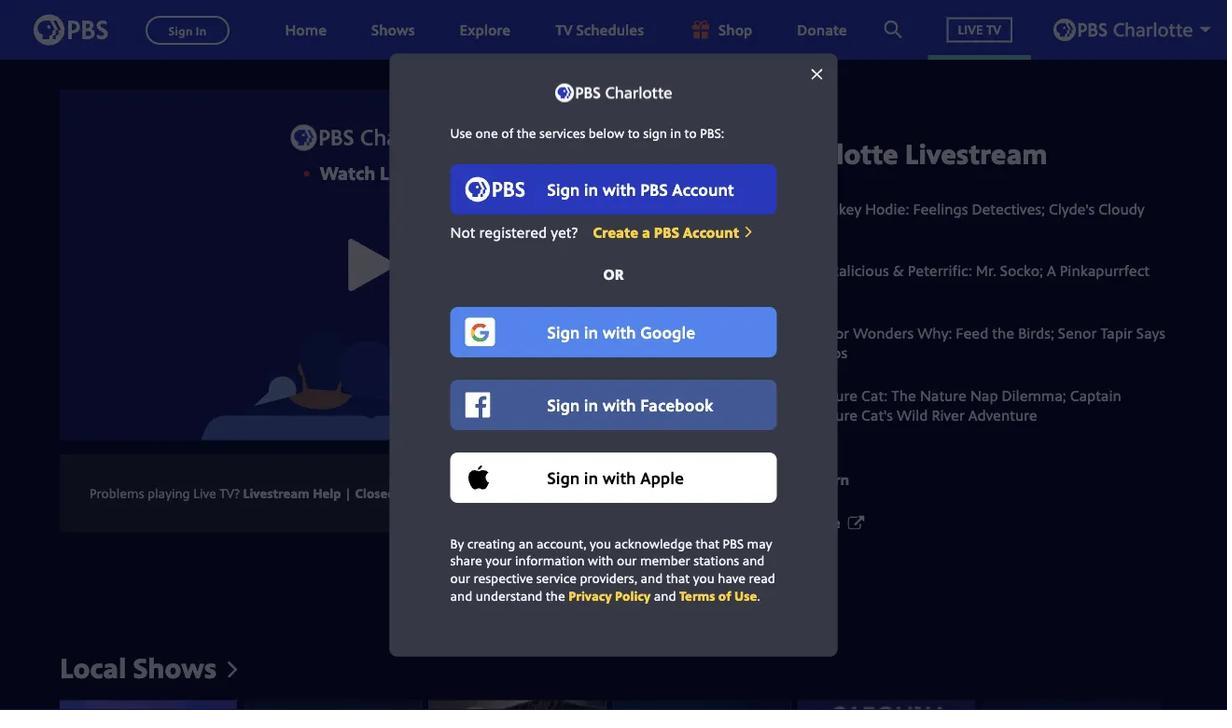 Task type: describe. For each thing, give the bounding box(es) containing it.
0 horizontal spatial of
[[501, 124, 513, 142]]

elinor wonders why: feed the birds; senor tapir says adios
[[811, 323, 1165, 363]]

providers,
[[580, 569, 637, 587]]

acknowledge
[[615, 534, 692, 552]]

schedule
[[778, 512, 840, 532]]

feelings
[[913, 198, 968, 218]]

cloudy
[[1099, 198, 1145, 218]]

tv?
[[219, 484, 240, 502]]

an
[[519, 534, 533, 552]]

by creating an account, you acknowledge that pbs may share your information with our member stations and our respective service providers, and that you have read and understand the
[[450, 534, 775, 604]]

pinkapurrfect
[[1060, 260, 1149, 281]]

0 vertical spatial you
[[590, 534, 611, 552]]

playing
[[147, 484, 190, 502]]

and down acknowledge
[[641, 569, 663, 587]]

0 horizontal spatial livestream
[[243, 484, 310, 502]]

problems playing live tv? livestream help | closed captioning
[[90, 484, 465, 502]]

full
[[749, 512, 774, 532]]

a
[[1047, 260, 1056, 281]]

day
[[811, 218, 836, 238]]

1 horizontal spatial of
[[718, 586, 731, 604]]

the inside 'by creating an account, you acknowledge that pbs may share your information with our member stations and our respective service providers, and that you have read and understand the'
[[546, 586, 565, 604]]

birds;
[[1018, 323, 1054, 343]]

12:00 pm
[[721, 323, 782, 343]]

nap
[[970, 385, 998, 405]]

in
[[670, 124, 681, 142]]

create
[[593, 222, 638, 242]]

.
[[757, 586, 760, 604]]

see full schedule
[[721, 512, 840, 532]]

terms of use link
[[679, 586, 757, 604]]

closed
[[355, 484, 395, 502]]

cat:
[[861, 385, 888, 405]]

captioning
[[398, 484, 465, 502]]

senor
[[1058, 323, 1097, 343]]

pinkalicious
[[811, 260, 889, 281]]

live
[[193, 484, 216, 502]]

hodie:
[[865, 198, 909, 218]]

pbs:
[[700, 124, 724, 142]]

read
[[749, 569, 775, 587]]

nature left cat:
[[811, 385, 858, 405]]

0 horizontal spatial our
[[450, 569, 470, 587]]

dilemma;
[[1002, 385, 1066, 405]]

privacy policy link
[[568, 586, 651, 604]]

1 to from the left
[[628, 124, 640, 142]]

not
[[450, 222, 475, 242]]

may
[[747, 534, 772, 552]]

12:30 pm
[[721, 385, 781, 405]]

account,
[[537, 534, 587, 552]]

one
[[476, 124, 498, 142]]

and down 'share'
[[450, 586, 472, 604]]

1 vertical spatial that
[[666, 569, 690, 587]]

the inside elinor wonders why: feed the birds; senor tapir says adios
[[992, 323, 1014, 343]]

have
[[718, 569, 746, 587]]

nature cat: the nature nap dilemma; captain nature cat's wild river adventure
[[811, 385, 1121, 425]]

help
[[313, 484, 341, 502]]

elinor
[[811, 323, 849, 343]]

1 horizontal spatial livestream
[[905, 134, 1047, 173]]

donkey hodie: feelings detectives; clyde's cloudy day
[[811, 198, 1145, 238]]

1 horizontal spatial use
[[734, 586, 757, 604]]

river
[[932, 405, 965, 425]]

charlotte
[[775, 134, 898, 173]]

problems
[[90, 484, 144, 502]]

by
[[450, 534, 464, 552]]

creating
[[467, 534, 515, 552]]

or
[[603, 264, 624, 284]]

sign in dialog
[[390, 54, 837, 656]]

share:
[[495, 483, 538, 503]]

says
[[1136, 323, 1165, 343]]

policy
[[615, 586, 651, 604]]

1 horizontal spatial that
[[696, 534, 719, 552]]

respective
[[473, 569, 533, 587]]

clyde's
[[1049, 198, 1095, 218]]

mr.
[[976, 260, 996, 281]]

pinkalicious & peterrific: mr. socko; a pinkapurrfect pet
[[811, 260, 1149, 300]]

pbs image
[[34, 9, 108, 51]]

services
[[539, 124, 585, 142]]

timezone: eastern
[[721, 469, 849, 490]]

service
[[536, 569, 577, 587]]

twitter image
[[591, 482, 609, 501]]

your
[[486, 551, 512, 569]]

adventure
[[968, 405, 1037, 425]]



Task type: locate. For each thing, give the bounding box(es) containing it.
use left the 'one'
[[450, 124, 472, 142]]

to right in
[[684, 124, 697, 142]]

and right policy
[[654, 586, 676, 604]]

the
[[517, 124, 536, 142], [992, 323, 1014, 343], [546, 586, 565, 604]]

registered
[[479, 222, 547, 242]]

create a pbs account link
[[593, 222, 754, 242]]

you up providers,
[[590, 534, 611, 552]]

our
[[617, 551, 637, 569], [450, 569, 470, 587]]

1 vertical spatial use
[[734, 586, 757, 604]]

0 vertical spatial use
[[450, 124, 472, 142]]

that
[[696, 534, 719, 552], [666, 569, 690, 587]]

0 horizontal spatial the
[[517, 124, 536, 142]]

pbs up 11:00 am
[[721, 134, 769, 173]]

pbs charlotte livestream
[[721, 134, 1047, 173]]

0 vertical spatial of
[[501, 124, 513, 142]]

0 horizontal spatial use
[[450, 124, 472, 142]]

to left sign
[[628, 124, 640, 142]]

our down the by
[[450, 569, 470, 587]]

2 vertical spatial the
[[546, 586, 565, 604]]

the left services
[[517, 124, 536, 142]]

with
[[588, 551, 613, 569]]

close image
[[811, 69, 823, 80]]

pm right 12:30
[[759, 385, 781, 405]]

|
[[344, 484, 352, 502]]

1 vertical spatial of
[[718, 586, 731, 604]]

of
[[501, 124, 513, 142], [718, 586, 731, 604]]

sign
[[643, 124, 667, 142]]

pbs charlotte image
[[555, 84, 672, 102]]

&
[[893, 260, 904, 281]]

1 vertical spatial the
[[992, 323, 1014, 343]]

information
[[515, 551, 585, 569]]

account
[[683, 222, 739, 242]]

nature left cat's
[[811, 405, 858, 425]]

the right feed
[[992, 323, 1014, 343]]

nature
[[811, 385, 858, 405], [920, 385, 967, 405], [811, 405, 858, 425]]

0 vertical spatial livestream
[[905, 134, 1047, 173]]

that up have
[[696, 534, 719, 552]]

a
[[642, 222, 650, 242]]

0 horizontal spatial to
[[628, 124, 640, 142]]

pm for 12:00 pm
[[761, 323, 782, 343]]

use one of the services below to sign in to pbs:
[[450, 124, 724, 142]]

local shows
[[60, 648, 217, 686]]

you left have
[[693, 569, 715, 587]]

detectives;
[[972, 198, 1045, 218]]

tapir
[[1100, 323, 1133, 343]]

2 horizontal spatial the
[[992, 323, 1014, 343]]

stations
[[694, 551, 739, 569]]

of right terms
[[718, 586, 731, 604]]

the
[[891, 385, 916, 405]]

0 horizontal spatial you
[[590, 534, 611, 552]]

12:30
[[721, 385, 756, 405]]

see
[[721, 512, 746, 532]]

see full schedule link
[[721, 512, 1167, 532]]

you
[[590, 534, 611, 552], [693, 569, 715, 587]]

document
[[390, 54, 837, 656]]

1 horizontal spatial you
[[693, 569, 715, 587]]

1 vertical spatial livestream
[[243, 484, 310, 502]]

donkey
[[811, 198, 861, 218]]

1 vertical spatial pbs
[[654, 222, 679, 242]]

2 vertical spatial pbs
[[723, 534, 744, 552]]

local shows link
[[60, 648, 237, 686]]

shows
[[133, 648, 217, 686]]

wonders
[[853, 323, 914, 343]]

share
[[450, 551, 482, 569]]

local
[[60, 648, 126, 686]]

that left the stations
[[666, 569, 690, 587]]

below
[[589, 124, 624, 142]]

use down the stations
[[734, 586, 757, 604]]

am
[[759, 198, 781, 218]]

closed captioning link
[[355, 484, 465, 502]]

0 vertical spatial pbs
[[721, 134, 769, 173]]

1 vertical spatial pm
[[759, 385, 781, 405]]

livestream
[[905, 134, 1047, 173], [243, 484, 310, 502]]

member
[[640, 551, 690, 569]]

0 horizontal spatial that
[[666, 569, 690, 587]]

0 vertical spatial the
[[517, 124, 536, 142]]

use
[[450, 124, 472, 142], [734, 586, 757, 604]]

the left privacy
[[546, 586, 565, 604]]

1 horizontal spatial to
[[684, 124, 697, 142]]

privacy
[[568, 586, 612, 604]]

socko;
[[1000, 260, 1043, 281]]

pbs down see
[[723, 534, 744, 552]]

facebook image
[[552, 482, 570, 501]]

0 vertical spatial pm
[[761, 323, 782, 343]]

timezone:
[[721, 469, 793, 490]]

1 horizontal spatial the
[[546, 586, 565, 604]]

livestream right tv?
[[243, 484, 310, 502]]

pm
[[761, 323, 782, 343], [759, 385, 781, 405]]

12:00
[[721, 323, 757, 343]]

1 vertical spatial you
[[693, 569, 715, 587]]

0 vertical spatial that
[[696, 534, 719, 552]]

pbs inside 'by creating an account, you acknowledge that pbs may share your information with our member stations and our respective service providers, and that you have read and understand the'
[[723, 534, 744, 552]]

yet?
[[551, 222, 578, 242]]

of right the 'one'
[[501, 124, 513, 142]]

1 horizontal spatial our
[[617, 551, 637, 569]]

wild
[[897, 405, 928, 425]]

pm right 12:00 on the right top of page
[[761, 323, 782, 343]]

peterrific:
[[908, 260, 972, 281]]

pbs
[[721, 134, 769, 173], [654, 222, 679, 242], [723, 534, 744, 552]]

livestream up detectives;
[[905, 134, 1047, 173]]

adios
[[811, 343, 847, 363]]

pbs right a
[[654, 222, 679, 242]]

feed
[[956, 323, 988, 343]]

pet
[[811, 280, 832, 300]]

not registered yet?
[[450, 222, 578, 242]]

terms
[[679, 586, 715, 604]]

privacy policy and terms of use .
[[568, 586, 760, 604]]

cat's
[[861, 405, 893, 425]]

our right with
[[617, 551, 637, 569]]

document containing not registered yet?
[[390, 54, 837, 656]]

create a pbs account
[[593, 222, 739, 242]]

11:00
[[721, 198, 755, 218]]

pm for 12:30 pm
[[759, 385, 781, 405]]

and up "."
[[742, 551, 765, 569]]

2 to from the left
[[684, 124, 697, 142]]

11:00 am
[[721, 198, 781, 218]]

captain
[[1070, 385, 1121, 405]]

understand
[[476, 586, 542, 604]]

why:
[[917, 323, 952, 343]]

livestream help link
[[243, 484, 341, 502]]

and
[[742, 551, 765, 569], [641, 569, 663, 587], [450, 586, 472, 604], [654, 586, 676, 604]]

nature right the
[[920, 385, 967, 405]]



Task type: vqa. For each thing, say whether or not it's contained in the screenshot.
the left OF
yes



